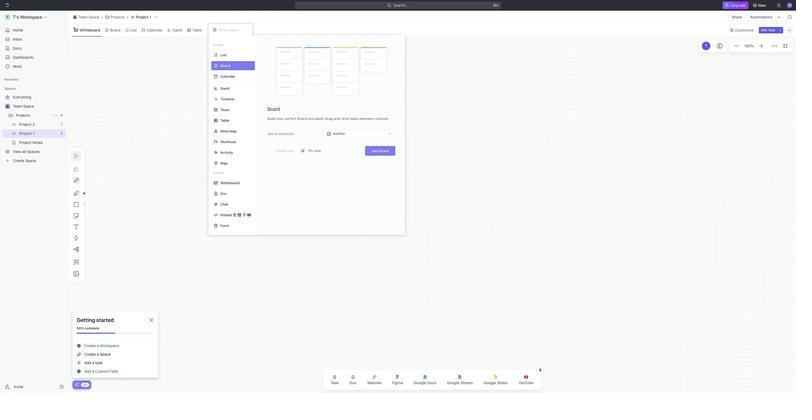 Task type: describe. For each thing, give the bounding box(es) containing it.
doc inside button
[[350, 381, 357, 386]]

space inside tree
[[23, 104, 34, 109]]

private view
[[276, 149, 294, 153]]

favorites
[[4, 78, 18, 82]]

add board
[[372, 149, 389, 153]]

list inside list link
[[130, 28, 137, 32]]

website
[[367, 381, 382, 386]]

your
[[277, 117, 284, 121]]

figma button
[[388, 372, 407, 389]]

form
[[220, 224, 229, 228]]

google sheets button
[[443, 372, 477, 389]]

group board by:
[[268, 132, 295, 136]]

list link
[[129, 26, 137, 34]]

mind map
[[220, 129, 237, 133]]

1 horizontal spatial team space link
[[71, 14, 101, 20]]

0 vertical spatial whiteboard
[[79, 28, 100, 32]]

share button
[[729, 13, 745, 21]]

pin view
[[309, 149, 321, 153]]

create for create a space
[[84, 353, 96, 357]]

and
[[308, 117, 314, 121]]

t
[[705, 44, 707, 48]]

close image
[[150, 319, 153, 323]]

google for google docs
[[414, 381, 426, 386]]

0 horizontal spatial doc
[[220, 192, 227, 196]]

user group image inside tree
[[5, 105, 9, 108]]

100% button
[[744, 43, 755, 49]]

getting started
[[77, 318, 114, 324]]

team inside tree
[[13, 104, 22, 109]]

google sheets
[[447, 381, 473, 386]]

another button
[[323, 130, 395, 138]]

2 horizontal spatial team
[[220, 108, 229, 112]]

and-
[[334, 117, 342, 121]]

0 vertical spatial team space
[[78, 15, 99, 19]]

task
[[95, 361, 102, 366]]

workload
[[220, 140, 236, 144]]

embed
[[220, 213, 232, 217]]

add task button
[[759, 27, 778, 33]]

private
[[276, 149, 286, 153]]

project 1 link
[[129, 14, 153, 20]]

invite
[[14, 385, 23, 390]]

50%
[[77, 327, 84, 331]]

another
[[333, 132, 345, 136]]

share
[[732, 15, 742, 19]]

1 horizontal spatial calendar
[[220, 74, 235, 79]]

getting
[[77, 318, 95, 324]]

slides
[[497, 381, 508, 386]]

inbox link
[[2, 35, 66, 44]]

google for google slides
[[484, 381, 496, 386]]

2 / from the left
[[127, 15, 128, 19]]

activity
[[220, 151, 233, 155]]

by:
[[290, 132, 295, 136]]

home link
[[2, 26, 66, 35]]

0 vertical spatial projects
[[110, 15, 125, 19]]

customize
[[735, 28, 754, 32]]

figma
[[392, 381, 403, 386]]

new
[[758, 3, 766, 7]]

board link
[[109, 26, 120, 34]]

50% complete
[[77, 327, 99, 331]]

view button
[[208, 26, 226, 34]]

1 horizontal spatial gantt
[[220, 86, 230, 91]]

board
[[279, 132, 289, 136]]

create a space
[[84, 353, 111, 357]]

⌘k
[[493, 3, 499, 7]]

between
[[360, 117, 374, 121]]

2/4
[[83, 384, 87, 387]]

create a workspace
[[84, 344, 119, 349]]

add for add task
[[761, 28, 767, 32]]

build your perfect board and easily drag-and-drop tasks between columns.
[[268, 117, 389, 121]]

calendar link
[[146, 26, 163, 34]]

task inside add task button
[[768, 28, 775, 32]]

custom
[[95, 370, 109, 374]]

chat
[[220, 202, 228, 207]]

dashboards
[[13, 55, 34, 60]]

inbox
[[13, 37, 22, 41]]

a for space
[[97, 353, 99, 357]]

timeline
[[220, 97, 235, 101]]

Enter name... field
[[219, 28, 248, 32]]

add for add a task
[[84, 361, 91, 366]]

favorites button
[[2, 77, 21, 83]]

view
[[215, 28, 224, 32]]

automations button
[[748, 13, 775, 21]]

projects inside tree
[[16, 113, 30, 118]]

customize button
[[728, 26, 756, 34]]

complete
[[85, 327, 99, 331]]

google docs
[[414, 381, 436, 386]]

1 vertical spatial whiteboard
[[220, 181, 240, 185]]

0 vertical spatial table
[[192, 28, 202, 32]]

mind
[[220, 129, 229, 133]]

dashboards link
[[2, 53, 66, 62]]

user group image inside team space link
[[73, 16, 77, 18]]

group
[[268, 132, 278, 136]]



Task type: vqa. For each thing, say whether or not it's contained in the screenshot.
'LAPTOP CODE' image
no



Task type: locate. For each thing, give the bounding box(es) containing it.
0 horizontal spatial table
[[192, 28, 202, 32]]

1 horizontal spatial projects
[[110, 15, 125, 19]]

1 vertical spatial user group image
[[5, 105, 9, 108]]

create up create a space
[[84, 344, 96, 349]]

create up add a task
[[84, 353, 96, 357]]

doc up chat
[[220, 192, 227, 196]]

board
[[110, 28, 120, 32], [268, 107, 280, 112], [297, 117, 307, 121], [379, 149, 389, 153]]

1 horizontal spatial view
[[314, 149, 321, 153]]

spaces
[[4, 87, 16, 91]]

upgrade link
[[723, 2, 749, 9]]

google left sheets
[[447, 381, 460, 386]]

docs
[[13, 46, 22, 51], [427, 381, 436, 386]]

team down spaces
[[13, 104, 22, 109]]

view right private
[[287, 149, 294, 153]]

1 horizontal spatial space
[[88, 15, 99, 19]]

0 horizontal spatial user group image
[[5, 105, 9, 108]]

calendar down 1
[[147, 28, 163, 32]]

whiteboard left "board" link
[[79, 28, 100, 32]]

website button
[[363, 372, 386, 389]]

google slides button
[[479, 372, 512, 389]]

new button
[[751, 1, 769, 10]]

0 vertical spatial team space link
[[71, 14, 101, 20]]

0 vertical spatial create
[[84, 344, 96, 349]]

1 horizontal spatial whiteboard
[[220, 181, 240, 185]]

tree
[[2, 93, 66, 165]]

1 horizontal spatial team space
[[78, 15, 99, 19]]

0 horizontal spatial team space
[[13, 104, 34, 109]]

0 horizontal spatial team
[[13, 104, 22, 109]]

field
[[110, 370, 118, 374]]

user group image
[[73, 16, 77, 18], [5, 105, 9, 108]]

a up the task
[[97, 353, 99, 357]]

team space link
[[71, 14, 101, 20], [13, 102, 65, 111]]

a for workspace
[[97, 344, 99, 349]]

0 horizontal spatial projects link
[[16, 111, 51, 120]]

add down add a task
[[84, 370, 91, 374]]

google inside button
[[414, 381, 426, 386]]

team up whiteboard link
[[78, 15, 87, 19]]

1 vertical spatial list
[[220, 53, 227, 57]]

columns.
[[375, 117, 389, 121]]

/
[[102, 15, 103, 19], [127, 15, 128, 19]]

0 horizontal spatial list
[[130, 28, 137, 32]]

onboarding checklist button image
[[75, 383, 79, 388]]

tasks
[[214, 43, 223, 47]]

1 / from the left
[[102, 15, 103, 19]]

1 vertical spatial map
[[220, 161, 228, 165]]

0 horizontal spatial docs
[[13, 46, 22, 51]]

1 horizontal spatial list
[[220, 53, 227, 57]]

1 google from the left
[[414, 381, 426, 386]]

list down tasks
[[220, 53, 227, 57]]

search...
[[394, 3, 409, 7]]

1 vertical spatial team space link
[[13, 102, 65, 111]]

started
[[96, 318, 114, 324]]

0 horizontal spatial /
[[102, 15, 103, 19]]

pin
[[309, 149, 313, 153]]

workspace
[[100, 344, 119, 349]]

team down timeline
[[220, 108, 229, 112]]

0 vertical spatial task
[[768, 28, 775, 32]]

0 horizontal spatial task
[[331, 381, 339, 386]]

0 horizontal spatial map
[[220, 161, 228, 165]]

add task
[[761, 28, 775, 32]]

100%
[[745, 44, 754, 48]]

0 horizontal spatial gantt
[[173, 28, 182, 32]]

google slides
[[484, 381, 508, 386]]

1 create from the top
[[84, 344, 96, 349]]

1 horizontal spatial /
[[127, 15, 128, 19]]

a for custom
[[92, 370, 94, 374]]

team
[[78, 15, 87, 19], [13, 104, 22, 109], [220, 108, 229, 112]]

1 vertical spatial doc
[[350, 381, 357, 386]]

team space link inside tree
[[13, 102, 65, 111]]

project
[[136, 15, 148, 19]]

a
[[97, 344, 99, 349], [97, 353, 99, 357], [92, 361, 94, 366], [92, 370, 94, 374]]

projects
[[110, 15, 125, 19], [16, 113, 30, 118]]

whiteboard down pages
[[220, 181, 240, 185]]

map down the activity
[[220, 161, 228, 165]]

google
[[414, 381, 426, 386], [447, 381, 460, 386], [484, 381, 496, 386]]

view
[[287, 149, 294, 153], [314, 149, 321, 153]]

calendar up timeline
[[220, 74, 235, 79]]

google docs button
[[410, 372, 441, 389]]

project 1
[[136, 15, 151, 19]]

a down add a task
[[92, 370, 94, 374]]

1 vertical spatial gantt
[[220, 86, 230, 91]]

youtube
[[519, 381, 534, 386]]

whiteboard link
[[78, 26, 100, 34]]

1 vertical spatial create
[[84, 353, 96, 357]]

1 horizontal spatial table
[[220, 118, 229, 123]]

create for create a workspace
[[84, 344, 96, 349]]

sheets
[[461, 381, 473, 386]]

add down automations button on the top right of the page
[[761, 28, 767, 32]]

view right pin
[[314, 149, 321, 153]]

docs inside button
[[427, 381, 436, 386]]

1 horizontal spatial user group image
[[73, 16, 77, 18]]

doc button
[[345, 372, 361, 389]]

whiteboard
[[79, 28, 100, 32], [220, 181, 240, 185]]

3 google from the left
[[484, 381, 496, 386]]

team space down spaces
[[13, 104, 34, 109]]

google for google sheets
[[447, 381, 460, 386]]

1 horizontal spatial team
[[78, 15, 87, 19]]

view for pin view
[[314, 149, 321, 153]]

tasks
[[350, 117, 359, 121]]

tree inside sidebar navigation
[[2, 93, 66, 165]]

a up create a space
[[97, 344, 99, 349]]

view for private view
[[287, 149, 294, 153]]

add a custom field
[[84, 370, 118, 374]]

1 horizontal spatial task
[[768, 28, 775, 32]]

add down another dropdown button
[[372, 149, 378, 153]]

team space inside tree
[[13, 104, 34, 109]]

drag-
[[325, 117, 334, 121]]

0 vertical spatial user group image
[[73, 16, 77, 18]]

list down project 1 link
[[130, 28, 137, 32]]

task
[[768, 28, 775, 32], [331, 381, 339, 386]]

upgrade
[[731, 3, 746, 7]]

1
[[149, 15, 151, 19]]

onboarding checklist button element
[[75, 383, 79, 388]]

0 horizontal spatial team space link
[[13, 102, 65, 111]]

0 vertical spatial docs
[[13, 46, 22, 51]]

gantt
[[173, 28, 182, 32], [220, 86, 230, 91]]

gantt up timeline
[[220, 86, 230, 91]]

0 horizontal spatial whiteboard
[[79, 28, 100, 32]]

table link
[[191, 26, 202, 34]]

0 vertical spatial map
[[230, 129, 237, 133]]

view button
[[208, 24, 226, 36]]

0 vertical spatial calendar
[[147, 28, 163, 32]]

google left slides
[[484, 381, 496, 386]]

gantt left table link
[[173, 28, 182, 32]]

1 horizontal spatial projects link
[[104, 14, 126, 20]]

table right gantt link
[[192, 28, 202, 32]]

0 vertical spatial gantt
[[173, 28, 182, 32]]

task down automations button on the top right of the page
[[768, 28, 775, 32]]

2 horizontal spatial space
[[100, 353, 111, 357]]

automations
[[750, 15, 773, 19]]

0 horizontal spatial google
[[414, 381, 426, 386]]

2 view from the left
[[314, 149, 321, 153]]

easily
[[315, 117, 324, 121]]

calendar
[[147, 28, 163, 32], [220, 74, 235, 79]]

2 vertical spatial space
[[100, 353, 111, 357]]

table up mind at the top left of page
[[220, 118, 229, 123]]

1 view from the left
[[287, 149, 294, 153]]

0 vertical spatial list
[[130, 28, 137, 32]]

table
[[192, 28, 202, 32], [220, 118, 229, 123]]

task inside "task" button
[[331, 381, 339, 386]]

doc
[[220, 192, 227, 196], [350, 381, 357, 386]]

a for task
[[92, 361, 94, 366]]

0 vertical spatial space
[[88, 15, 99, 19]]

drop
[[342, 117, 349, 121]]

1 horizontal spatial doc
[[350, 381, 357, 386]]

projects link
[[104, 14, 126, 20], [16, 111, 51, 120]]

youtube button
[[514, 372, 538, 389]]

team space
[[78, 15, 99, 19], [13, 104, 34, 109]]

add left the task
[[84, 361, 91, 366]]

map right mind at the top left of page
[[230, 129, 237, 133]]

1 vertical spatial table
[[220, 118, 229, 123]]

build
[[268, 117, 276, 121]]

1 vertical spatial team space
[[13, 104, 34, 109]]

doc right "task" button
[[350, 381, 357, 386]]

1 vertical spatial projects link
[[16, 111, 51, 120]]

2 google from the left
[[447, 381, 460, 386]]

calendar inside 'calendar' link
[[147, 28, 163, 32]]

task left doc button
[[331, 381, 339, 386]]

0 vertical spatial doc
[[220, 192, 227, 196]]

team space up whiteboard link
[[78, 15, 99, 19]]

1 vertical spatial docs
[[427, 381, 436, 386]]

add a task
[[84, 361, 102, 366]]

1 vertical spatial task
[[331, 381, 339, 386]]

1 vertical spatial projects
[[16, 113, 30, 118]]

0 vertical spatial projects link
[[104, 14, 126, 20]]

1 horizontal spatial google
[[447, 381, 460, 386]]

pages
[[214, 172, 224, 175]]

1 vertical spatial space
[[23, 104, 34, 109]]

perfect
[[285, 117, 297, 121]]

gantt link
[[171, 26, 182, 34]]

0 horizontal spatial space
[[23, 104, 34, 109]]

map
[[230, 129, 237, 133], [220, 161, 228, 165]]

add
[[761, 28, 767, 32], [372, 149, 378, 153], [84, 361, 91, 366], [84, 370, 91, 374]]

2 horizontal spatial google
[[484, 381, 496, 386]]

docs inside sidebar navigation
[[13, 46, 22, 51]]

add inside button
[[761, 28, 767, 32]]

list
[[130, 28, 137, 32], [220, 53, 227, 57]]

tree containing team space
[[2, 93, 66, 165]]

home
[[13, 28, 23, 32]]

a left the task
[[92, 361, 94, 366]]

sidebar navigation
[[0, 11, 68, 394]]

2 create from the top
[[84, 353, 96, 357]]

docs link
[[2, 44, 66, 53]]

0 horizontal spatial view
[[287, 149, 294, 153]]

0 horizontal spatial calendar
[[147, 28, 163, 32]]

1 horizontal spatial map
[[230, 129, 237, 133]]

1 horizontal spatial docs
[[427, 381, 436, 386]]

google right figma
[[414, 381, 426, 386]]

task button
[[326, 372, 343, 389]]

add for add board
[[372, 149, 378, 153]]

1 vertical spatial calendar
[[220, 74, 235, 79]]

0 horizontal spatial projects
[[16, 113, 30, 118]]

add for add a custom field
[[84, 370, 91, 374]]



